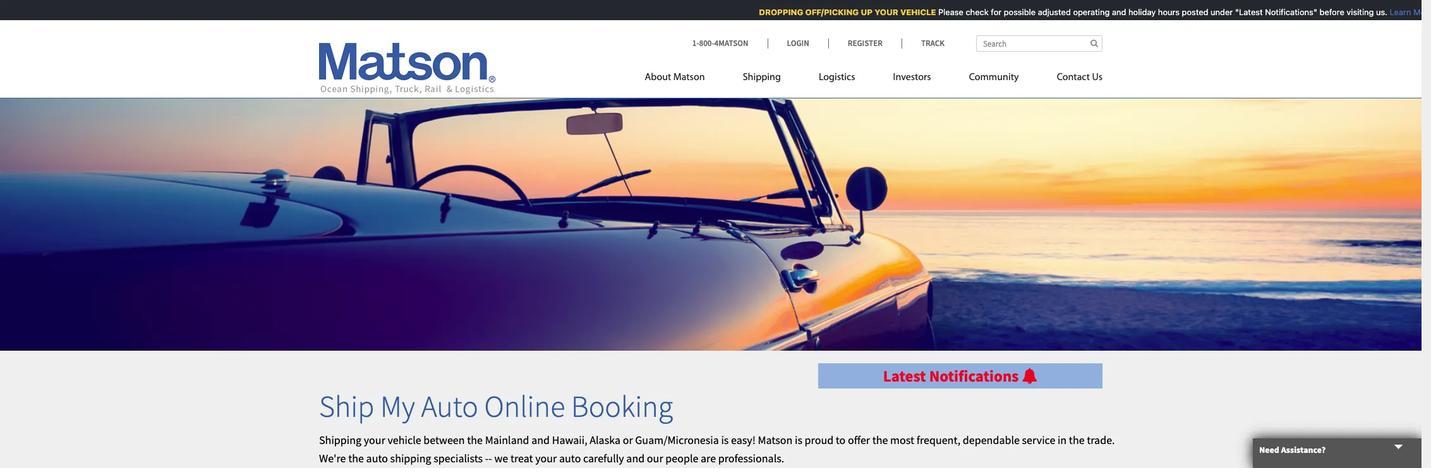 Task type: locate. For each thing, give the bounding box(es) containing it.
0 vertical spatial shipping
[[743, 73, 781, 83]]

0 horizontal spatial is
[[721, 433, 729, 448]]

0 vertical spatial matson
[[673, 73, 705, 83]]

register
[[848, 38, 883, 49]]

posted
[[1176, 7, 1203, 17]]

specialists
[[434, 452, 483, 466]]

is left 'easy!'
[[721, 433, 729, 448]]

bell image
[[1022, 369, 1038, 385]]

and
[[1106, 7, 1121, 17], [532, 433, 550, 448], [626, 452, 645, 466]]

latest notifications
[[883, 367, 1022, 387]]

professionals.
[[718, 452, 784, 466]]

1 horizontal spatial and
[[626, 452, 645, 466]]

we're
[[319, 452, 346, 466]]

1 vertical spatial your
[[535, 452, 557, 466]]

shipping inside shipping your vehicle between the mainland and hawaii, alaska or guam/micronesia                                         is easy! matson is proud to offer the most frequent, dependable service in the                                         trade. we're the auto shipping specialists -- we treat your auto carefully and                                         our people are professionals.
[[319, 433, 362, 448]]

logistics
[[819, 73, 855, 83]]

matson up the "professionals."
[[758, 433, 793, 448]]

0 horizontal spatial auto
[[366, 452, 388, 466]]

track
[[921, 38, 945, 49]]

and left the holiday
[[1106, 7, 1121, 17]]

shipping down 4matson on the top of the page
[[743, 73, 781, 83]]

possible
[[998, 7, 1030, 17]]

dropping
[[753, 7, 798, 17]]

shipping
[[390, 452, 431, 466]]

shipping
[[743, 73, 781, 83], [319, 433, 362, 448]]

assistance?
[[1281, 445, 1326, 456]]

1 vertical spatial shipping
[[319, 433, 362, 448]]

offer
[[848, 433, 870, 448]]

dependable
[[963, 433, 1020, 448]]

trade.
[[1087, 433, 1115, 448]]

-
[[485, 452, 489, 466], [489, 452, 492, 466]]

1-800-4matson
[[692, 38, 748, 49]]

car shipped by matson to hawaii at beach during sunset. image
[[0, 78, 1422, 352]]

1 vertical spatial matson
[[758, 433, 793, 448]]

1 horizontal spatial shipping
[[743, 73, 781, 83]]

us
[[1092, 73, 1103, 83]]

need
[[1259, 445, 1279, 456]]

contact us
[[1057, 73, 1103, 83]]

are
[[701, 452, 716, 466]]

your
[[364, 433, 385, 448], [535, 452, 557, 466]]

0 horizontal spatial and
[[532, 433, 550, 448]]

None search field
[[976, 35, 1103, 52]]

0 vertical spatial and
[[1106, 7, 1121, 17]]

for
[[985, 7, 996, 17]]

1 horizontal spatial is
[[795, 433, 802, 448]]

0 horizontal spatial your
[[364, 433, 385, 448]]

0 horizontal spatial shipping
[[319, 433, 362, 448]]

and left the our in the bottom left of the page
[[626, 452, 645, 466]]

track link
[[902, 38, 945, 49]]

and up the treat
[[532, 433, 550, 448]]

to
[[836, 433, 846, 448]]

1-
[[692, 38, 699, 49]]

matson right about
[[673, 73, 705, 83]]

1 vertical spatial and
[[532, 433, 550, 448]]

in
[[1058, 433, 1067, 448]]

ship my auto online booking main content
[[319, 352, 1422, 469]]

1 horizontal spatial auto
[[559, 452, 581, 466]]

1 auto from the left
[[366, 452, 388, 466]]

shipping inside the top menu navigation
[[743, 73, 781, 83]]

login
[[787, 38, 809, 49]]

online
[[484, 388, 565, 426]]

or
[[623, 433, 633, 448]]

auto
[[366, 452, 388, 466], [559, 452, 581, 466]]

2 - from the left
[[489, 452, 492, 466]]

shipping for shipping
[[743, 73, 781, 83]]

hours
[[1152, 7, 1174, 17]]

your right the treat
[[535, 452, 557, 466]]

under
[[1205, 7, 1227, 17]]

shipping up we're
[[319, 433, 362, 448]]

2 is from the left
[[795, 433, 802, 448]]

we
[[494, 452, 508, 466]]

matson
[[673, 73, 705, 83], [758, 433, 793, 448]]

alaska
[[590, 433, 621, 448]]

people
[[666, 452, 698, 466]]

is left the proud
[[795, 433, 802, 448]]

auto down vehicle
[[366, 452, 388, 466]]

notifications"
[[1259, 7, 1312, 17]]

please
[[933, 7, 958, 17]]

most
[[890, 433, 914, 448]]

contact us link
[[1038, 66, 1103, 92]]

off/picking
[[800, 7, 853, 17]]

dropping off/picking up your vehicle please check for possible adjusted operating and holiday hours posted under "latest notifications" before visiting us. learn more.>
[[753, 7, 1431, 17]]

investors
[[893, 73, 931, 83]]

our
[[647, 452, 663, 466]]

operating
[[1068, 7, 1104, 17]]

auto down hawaii,
[[559, 452, 581, 466]]

your
[[869, 7, 893, 17]]

the
[[467, 433, 483, 448], [872, 433, 888, 448], [1069, 433, 1085, 448], [348, 452, 364, 466]]

2 vertical spatial and
[[626, 452, 645, 466]]

your left vehicle
[[364, 433, 385, 448]]

community link
[[950, 66, 1038, 92]]

is
[[721, 433, 729, 448], [795, 433, 802, 448]]

1 horizontal spatial your
[[535, 452, 557, 466]]

ship my auto online booking
[[319, 388, 673, 426]]

1 horizontal spatial matson
[[758, 433, 793, 448]]

0 horizontal spatial matson
[[673, 73, 705, 83]]



Task type: vqa. For each thing, say whether or not it's contained in the screenshot.
CONTROLLED
no



Task type: describe. For each thing, give the bounding box(es) containing it.
up
[[855, 7, 867, 17]]

notifications
[[929, 367, 1019, 387]]

shipping your vehicle between the mainland and hawaii, alaska or guam/micronesia                                         is easy! matson is proud to offer the most frequent, dependable service in the                                         trade. we're the auto shipping specialists -- we treat your auto carefully and                                         our people are professionals.
[[319, 433, 1115, 466]]

booking
[[571, 388, 673, 426]]

visiting
[[1341, 7, 1368, 17]]

logistics link
[[800, 66, 874, 92]]

matson inside the top menu navigation
[[673, 73, 705, 83]]

vehicle
[[388, 433, 421, 448]]

mainland
[[485, 433, 529, 448]]

blue matson logo with ocean, shipping, truck, rail and logistics written beneath it. image
[[319, 43, 496, 95]]

the right in
[[1069, 433, 1085, 448]]

community
[[969, 73, 1019, 83]]

top menu navigation
[[645, 66, 1103, 92]]

service
[[1022, 433, 1055, 448]]

us.
[[1371, 7, 1382, 17]]

auto
[[421, 388, 478, 426]]

adjusted
[[1032, 7, 1065, 17]]

need assistance?
[[1259, 445, 1326, 456]]

latest
[[883, 367, 926, 387]]

proud
[[805, 433, 834, 448]]

800-
[[699, 38, 714, 49]]

learn
[[1384, 7, 1406, 17]]

Search search field
[[976, 35, 1103, 52]]

carefully
[[583, 452, 624, 466]]

learn more.> link
[[1382, 7, 1431, 17]]

2 auto from the left
[[559, 452, 581, 466]]

1-800-4matson link
[[692, 38, 767, 49]]

guam/micronesia
[[635, 433, 719, 448]]

shipping link
[[724, 66, 800, 92]]

treat
[[510, 452, 533, 466]]

search image
[[1091, 39, 1098, 47]]

frequent,
[[917, 433, 961, 448]]

about
[[645, 73, 671, 83]]

0 vertical spatial your
[[364, 433, 385, 448]]

check
[[960, 7, 983, 17]]

the right we're
[[348, 452, 364, 466]]

investors link
[[874, 66, 950, 92]]

more.>
[[1408, 7, 1431, 17]]

ship
[[319, 388, 374, 426]]

2 horizontal spatial and
[[1106, 7, 1121, 17]]

1 - from the left
[[485, 452, 489, 466]]

shipping for shipping your vehicle between the mainland and hawaii, alaska or guam/micronesia                                         is easy! matson is proud to offer the most frequent, dependable service in the                                         trade. we're the auto shipping specialists -- we treat your auto carefully and                                         our people are professionals.
[[319, 433, 362, 448]]

1 is from the left
[[721, 433, 729, 448]]

between
[[424, 433, 465, 448]]

register link
[[828, 38, 902, 49]]

contact
[[1057, 73, 1090, 83]]

matson inside shipping your vehicle between the mainland and hawaii, alaska or guam/micronesia                                         is easy! matson is proud to offer the most frequent, dependable service in the                                         trade. we're the auto shipping specialists -- we treat your auto carefully and                                         our people are professionals.
[[758, 433, 793, 448]]

latest notifications button
[[883, 367, 1038, 387]]

the right the offer
[[872, 433, 888, 448]]

about matson
[[645, 73, 705, 83]]

the up specialists
[[467, 433, 483, 448]]

holiday
[[1123, 7, 1150, 17]]

login link
[[767, 38, 828, 49]]

about matson link
[[645, 66, 724, 92]]

"latest
[[1230, 7, 1257, 17]]

easy!
[[731, 433, 756, 448]]

my
[[380, 388, 415, 426]]

before
[[1314, 7, 1339, 17]]

4matson
[[714, 38, 748, 49]]

vehicle
[[895, 7, 931, 17]]

hawaii,
[[552, 433, 587, 448]]



